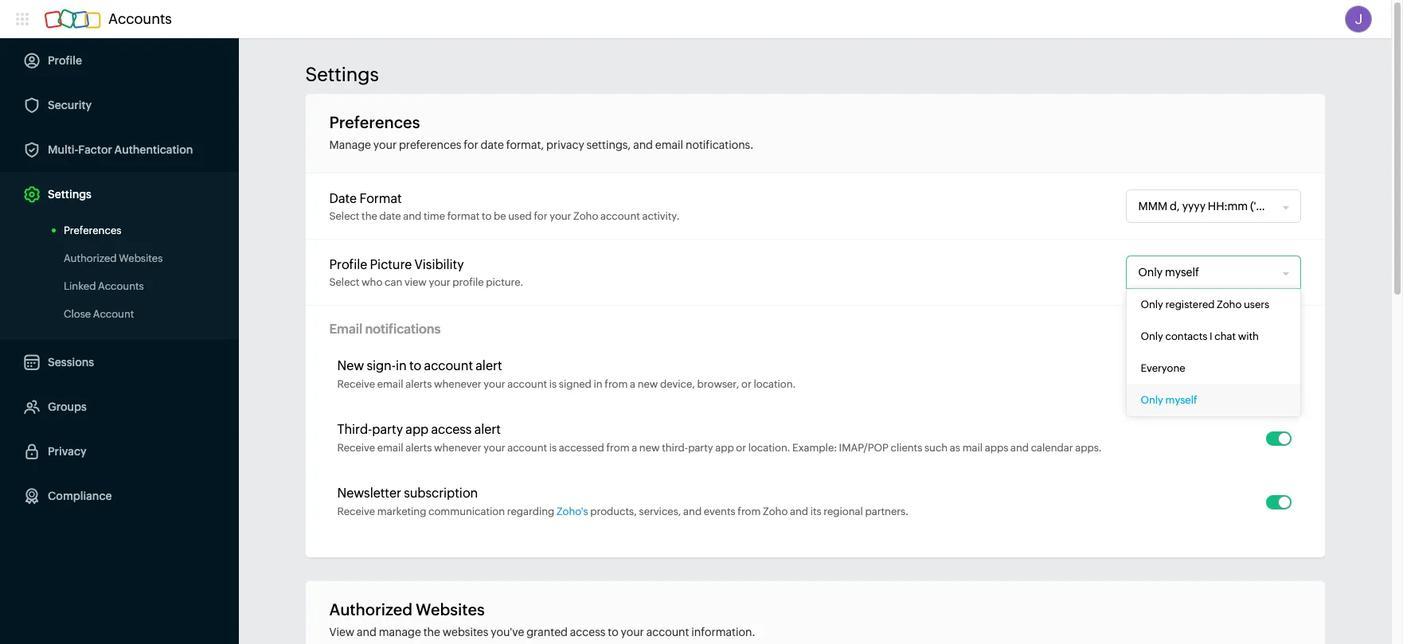 Task type: locate. For each thing, give the bounding box(es) containing it.
1 whenever from the top
[[434, 378, 482, 390]]

0 vertical spatial location.
[[754, 378, 796, 390]]

only
[[1141, 299, 1164, 311], [1141, 331, 1164, 343], [1141, 394, 1164, 406]]

date format select the date and time format to be used for your zoho account activity.
[[329, 191, 680, 222]]

third-
[[662, 442, 688, 454]]

a
[[630, 378, 636, 390], [632, 442, 637, 454]]

websites
[[443, 626, 489, 639]]

access inside authorized websites view and manage the websites you've granted access to your account information.
[[570, 626, 606, 639]]

1 vertical spatial select
[[329, 276, 360, 288]]

0 horizontal spatial for
[[464, 139, 479, 151]]

date left format,
[[481, 139, 504, 151]]

app right third-
[[716, 442, 734, 454]]

account inside authorized websites view and manage the websites you've granted access to your account information.
[[647, 626, 689, 639]]

only for only contacts i chat with
[[1141, 331, 1164, 343]]

zoho left its
[[763, 506, 788, 518]]

email down sign-
[[377, 378, 403, 390]]

select down date
[[329, 210, 360, 222]]

0 horizontal spatial app
[[406, 422, 429, 437]]

select left who
[[329, 276, 360, 288]]

from
[[605, 378, 628, 390], [607, 442, 630, 454], [738, 506, 761, 518]]

or right the browser,
[[742, 378, 752, 390]]

0 horizontal spatial date
[[380, 210, 401, 222]]

0 vertical spatial receive
[[337, 378, 375, 390]]

whenever
[[434, 378, 482, 390], [434, 442, 482, 454]]

is
[[549, 378, 557, 390], [549, 442, 557, 454]]

from right 'signed'
[[605, 378, 628, 390]]

date inside date format select the date and time format to be used for your zoho account activity.
[[380, 210, 401, 222]]

authorized up linked
[[64, 253, 117, 264]]

1 only from the top
[[1141, 299, 1164, 311]]

0 horizontal spatial zoho
[[574, 210, 598, 222]]

authorized websites view and manage the websites you've granted access to your account information.
[[329, 601, 755, 639]]

2 vertical spatial receive
[[337, 506, 375, 518]]

0 vertical spatial websites
[[119, 253, 163, 264]]

websites up the websites
[[416, 601, 485, 619]]

receive down newsletter
[[337, 506, 375, 518]]

who
[[362, 276, 383, 288]]

websites for authorized websites view and manage the websites you've granted access to your account information.
[[416, 601, 485, 619]]

1 vertical spatial whenever
[[434, 442, 482, 454]]

from inside new sign-in to account alert receive email alerts whenever your account is signed in from a new device, browser, or location.
[[605, 378, 628, 390]]

account
[[93, 308, 134, 320]]

and right apps
[[1011, 442, 1029, 454]]

1 horizontal spatial date
[[481, 139, 504, 151]]

third-
[[337, 422, 372, 437]]

and inside date format select the date and time format to be used for your zoho account activity.
[[403, 210, 422, 222]]

authorized
[[64, 253, 117, 264], [329, 601, 413, 619]]

alerts
[[406, 378, 432, 390], [406, 442, 432, 454]]

authorized inside authorized websites view and manage the websites you've granted access to your account information.
[[329, 601, 413, 619]]

receive for receive marketing communication regarding zoho's products, services, and events from zoho and its regional partners.
[[337, 506, 375, 518]]

users
[[1244, 299, 1270, 311]]

and right settings,
[[633, 139, 653, 151]]

account left information.
[[647, 626, 689, 639]]

in down notifications
[[396, 358, 407, 374]]

1 vertical spatial for
[[534, 210, 548, 222]]

signed
[[559, 378, 592, 390]]

to right sign-
[[409, 358, 422, 374]]

2 select from the top
[[329, 276, 360, 288]]

location. inside new sign-in to account alert receive email alerts whenever your account is signed in from a new device, browser, or location.
[[754, 378, 796, 390]]

0 vertical spatial access
[[431, 422, 472, 437]]

0 horizontal spatial settings
[[48, 188, 92, 201]]

new left third-
[[640, 442, 660, 454]]

0 vertical spatial is
[[549, 378, 557, 390]]

or right third-
[[736, 442, 746, 454]]

0 horizontal spatial access
[[431, 422, 472, 437]]

view
[[329, 626, 355, 639]]

and inside authorized websites view and manage the websites you've granted access to your account information.
[[357, 626, 377, 639]]

authorized websites
[[64, 253, 163, 264]]

such
[[925, 442, 948, 454]]

party down sign-
[[372, 422, 403, 437]]

2 vertical spatial zoho
[[763, 506, 788, 518]]

access
[[431, 422, 472, 437], [570, 626, 606, 639]]

2 alerts from the top
[[406, 442, 432, 454]]

the right manage
[[423, 626, 440, 639]]

regarding
[[507, 506, 555, 518]]

1 vertical spatial websites
[[416, 601, 485, 619]]

a left third-
[[632, 442, 637, 454]]

2 vertical spatial only
[[1141, 394, 1164, 406]]

notifications.
[[686, 139, 754, 151]]

preferences up "authorized websites"
[[64, 225, 121, 237]]

1 vertical spatial a
[[632, 442, 637, 454]]

party down the browser,
[[688, 442, 713, 454]]

whenever up third-party app access alert on the left of page
[[434, 378, 482, 390]]

None field
[[1127, 190, 1284, 222], [1127, 257, 1284, 288], [1127, 190, 1284, 222], [1127, 257, 1284, 288]]

alerts inside new sign-in to account alert receive email alerts whenever your account is signed in from a new device, browser, or location.
[[406, 378, 432, 390]]

your inside new sign-in to account alert receive email alerts whenever your account is signed in from a new device, browser, or location.
[[484, 378, 505, 390]]

or
[[742, 378, 752, 390], [736, 442, 746, 454]]

1 receive from the top
[[337, 378, 375, 390]]

preferences up manage
[[329, 113, 420, 131]]

your inside date format select the date and time format to be used for your zoho account activity.
[[550, 210, 572, 222]]

authorized for authorized websites view and manage the websites you've granted access to your account information.
[[329, 601, 413, 619]]

1 alerts from the top
[[406, 378, 432, 390]]

websites
[[119, 253, 163, 264], [416, 601, 485, 619]]

profile inside profile picture visibility select who can view your profile picture.
[[329, 257, 367, 272]]

in
[[396, 358, 407, 374], [594, 378, 603, 390]]

only contacts i chat with
[[1141, 331, 1259, 343]]

you've
[[491, 626, 524, 639]]

date down format
[[380, 210, 401, 222]]

1 vertical spatial date
[[380, 210, 401, 222]]

1 select from the top
[[329, 210, 360, 222]]

be
[[494, 210, 506, 222]]

0 vertical spatial alerts
[[406, 378, 432, 390]]

visibility
[[415, 257, 464, 272]]

manage
[[379, 626, 421, 639]]

or inside new sign-in to account alert receive email alerts whenever your account is signed in from a new device, browser, or location.
[[742, 378, 752, 390]]

0 horizontal spatial in
[[396, 358, 407, 374]]

app right the third-
[[406, 422, 429, 437]]

authentication
[[114, 143, 193, 156]]

2 horizontal spatial to
[[608, 626, 619, 639]]

1 horizontal spatial to
[[482, 210, 492, 222]]

1 horizontal spatial party
[[688, 442, 713, 454]]

privacy
[[547, 139, 585, 151]]

0 horizontal spatial the
[[362, 210, 377, 222]]

authorized for authorized websites
[[64, 253, 117, 264]]

1 vertical spatial settings
[[48, 188, 92, 201]]

zoho left users
[[1217, 299, 1242, 311]]

to
[[482, 210, 492, 222], [409, 358, 422, 374], [608, 626, 619, 639]]

1 horizontal spatial profile
[[329, 257, 367, 272]]

0 vertical spatial or
[[742, 378, 752, 390]]

1 vertical spatial zoho
[[1217, 299, 1242, 311]]

a left device,
[[630, 378, 636, 390]]

is inside new sign-in to account alert receive email alerts whenever your account is signed in from a new device, browser, or location.
[[549, 378, 557, 390]]

location.
[[754, 378, 796, 390], [749, 442, 791, 454]]

location. right the browser,
[[754, 378, 796, 390]]

for right used
[[534, 210, 548, 222]]

linked
[[64, 280, 96, 292]]

0 vertical spatial a
[[630, 378, 636, 390]]

the inside authorized websites view and manage the websites you've granted access to your account information.
[[423, 626, 440, 639]]

products,
[[590, 506, 637, 518]]

1 horizontal spatial settings
[[306, 64, 379, 85]]

2 only from the top
[[1141, 331, 1164, 343]]

1 vertical spatial in
[[594, 378, 603, 390]]

profile
[[453, 276, 484, 288]]

email left "notifications."
[[655, 139, 684, 151]]

1 vertical spatial alerts
[[406, 442, 432, 454]]

preferences
[[329, 113, 420, 131], [64, 225, 121, 237]]

2 vertical spatial to
[[608, 626, 619, 639]]

email inside new sign-in to account alert receive email alerts whenever your account is signed in from a new device, browser, or location.
[[377, 378, 403, 390]]

receive inside new sign-in to account alert receive email alerts whenever your account is signed in from a new device, browser, or location.
[[337, 378, 375, 390]]

1 horizontal spatial access
[[570, 626, 606, 639]]

0 horizontal spatial preferences
[[64, 225, 121, 237]]

0 vertical spatial only
[[1141, 299, 1164, 311]]

0 vertical spatial preferences
[[329, 113, 420, 131]]

1 vertical spatial preferences
[[64, 225, 121, 237]]

security
[[48, 99, 92, 112]]

device,
[[660, 378, 695, 390]]

only left registered
[[1141, 299, 1164, 311]]

email notifications
[[329, 322, 441, 337]]

the inside date format select the date and time format to be used for your zoho account activity.
[[362, 210, 377, 222]]

0 vertical spatial party
[[372, 422, 403, 437]]

1 horizontal spatial app
[[716, 442, 734, 454]]

and inside preferences manage your preferences for date format, privacy settings, and email notifications.
[[633, 139, 653, 151]]

format
[[360, 191, 402, 206]]

apps.
[[1076, 442, 1102, 454]]

0 vertical spatial date
[[481, 139, 504, 151]]

in right 'signed'
[[594, 378, 603, 390]]

2 receive from the top
[[337, 442, 375, 454]]

settings up manage
[[306, 64, 379, 85]]

1 horizontal spatial websites
[[416, 601, 485, 619]]

1 horizontal spatial preferences
[[329, 113, 420, 131]]

0 vertical spatial from
[[605, 378, 628, 390]]

for right preferences on the left
[[464, 139, 479, 151]]

1 horizontal spatial for
[[534, 210, 548, 222]]

0 horizontal spatial profile
[[48, 54, 82, 67]]

date inside preferences manage your preferences for date format, privacy settings, and email notifications.
[[481, 139, 504, 151]]

for
[[464, 139, 479, 151], [534, 210, 548, 222]]

3 only from the top
[[1141, 394, 1164, 406]]

0 vertical spatial whenever
[[434, 378, 482, 390]]

profile for profile
[[48, 54, 82, 67]]

2 vertical spatial email
[[377, 442, 403, 454]]

app
[[406, 422, 429, 437], [716, 442, 734, 454]]

zoho right used
[[574, 210, 598, 222]]

1 vertical spatial authorized
[[329, 601, 413, 619]]

can
[[385, 276, 403, 288]]

1 vertical spatial the
[[423, 626, 440, 639]]

1 vertical spatial only
[[1141, 331, 1164, 343]]

1 vertical spatial access
[[570, 626, 606, 639]]

receive
[[337, 378, 375, 390], [337, 442, 375, 454], [337, 506, 375, 518]]

0 vertical spatial profile
[[48, 54, 82, 67]]

only left the myself
[[1141, 394, 1164, 406]]

to inside new sign-in to account alert receive email alerts whenever your account is signed in from a new device, browser, or location.
[[409, 358, 422, 374]]

0 vertical spatial select
[[329, 210, 360, 222]]

contacts
[[1166, 331, 1208, 343]]

preferences inside preferences manage your preferences for date format, privacy settings, and email notifications.
[[329, 113, 420, 131]]

for inside preferences manage your preferences for date format, privacy settings, and email notifications.
[[464, 139, 479, 151]]

date
[[329, 191, 357, 206]]

account
[[601, 210, 640, 222], [424, 358, 473, 374], [508, 378, 547, 390], [508, 442, 547, 454], [647, 626, 689, 639]]

1 vertical spatial to
[[409, 358, 422, 374]]

1 vertical spatial is
[[549, 442, 557, 454]]

websites up the linked accounts
[[119, 253, 163, 264]]

1 is from the top
[[549, 378, 557, 390]]

new left device,
[[638, 378, 658, 390]]

the down format
[[362, 210, 377, 222]]

0 vertical spatial the
[[362, 210, 377, 222]]

0 vertical spatial zoho
[[574, 210, 598, 222]]

authorized up view
[[329, 601, 413, 619]]

services,
[[639, 506, 681, 518]]

profile
[[48, 54, 82, 67], [329, 257, 367, 272]]

0 horizontal spatial to
[[409, 358, 422, 374]]

from right events
[[738, 506, 761, 518]]

sessions
[[48, 356, 94, 369]]

to left the be at top left
[[482, 210, 492, 222]]

0 vertical spatial for
[[464, 139, 479, 151]]

1 horizontal spatial zoho
[[763, 506, 788, 518]]

view
[[405, 276, 427, 288]]

the
[[362, 210, 377, 222], [423, 626, 440, 639]]

subscription
[[404, 486, 478, 501]]

1 horizontal spatial the
[[423, 626, 440, 639]]

new
[[638, 378, 658, 390], [640, 442, 660, 454]]

receive down the third-
[[337, 442, 375, 454]]

alerts up third-party app access alert on the left of page
[[406, 378, 432, 390]]

whenever down third-party app access alert on the left of page
[[434, 442, 482, 454]]

new sign-in to account alert receive email alerts whenever your account is signed in from a new device, browser, or location.
[[337, 358, 796, 390]]

0 vertical spatial app
[[406, 422, 429, 437]]

0 vertical spatial to
[[482, 210, 492, 222]]

location. left "example:"
[[749, 442, 791, 454]]

profile up security
[[48, 54, 82, 67]]

profile up who
[[329, 257, 367, 272]]

to right granted
[[608, 626, 619, 639]]

0 horizontal spatial websites
[[119, 253, 163, 264]]

0 vertical spatial authorized
[[64, 253, 117, 264]]

access up subscription
[[431, 422, 472, 437]]

1 vertical spatial email
[[377, 378, 403, 390]]

accounts
[[108, 10, 172, 27], [98, 280, 144, 292]]

account left activity.
[[601, 210, 640, 222]]

only up everyone
[[1141, 331, 1164, 343]]

close account
[[64, 308, 134, 320]]

used
[[508, 210, 532, 222]]

settings down multi-
[[48, 188, 92, 201]]

0 vertical spatial alert
[[476, 358, 502, 374]]

websites inside authorized websites view and manage the websites you've granted access to your account information.
[[416, 601, 485, 619]]

receive down "new"
[[337, 378, 375, 390]]

0 vertical spatial new
[[638, 378, 658, 390]]

is left 'signed'
[[549, 378, 557, 390]]

3 receive from the top
[[337, 506, 375, 518]]

third-party app access alert
[[337, 422, 501, 437]]

1 vertical spatial profile
[[329, 257, 367, 272]]

access right granted
[[570, 626, 606, 639]]

email down third-party app access alert on the left of page
[[377, 442, 403, 454]]

and
[[633, 139, 653, 151], [403, 210, 422, 222], [1011, 442, 1029, 454], [684, 506, 702, 518], [790, 506, 809, 518], [357, 626, 377, 639]]

select inside profile picture visibility select who can view your profile picture.
[[329, 276, 360, 288]]

1 vertical spatial receive
[[337, 442, 375, 454]]

and left the time
[[403, 210, 422, 222]]

1 vertical spatial new
[[640, 442, 660, 454]]

and right view
[[357, 626, 377, 639]]

1 horizontal spatial authorized
[[329, 601, 413, 619]]

0 horizontal spatial authorized
[[64, 253, 117, 264]]

2 vertical spatial from
[[738, 506, 761, 518]]

your inside authorized websites view and manage the websites you've granted access to your account information.
[[621, 626, 644, 639]]

alerts down third-party app access alert on the left of page
[[406, 442, 432, 454]]

0 vertical spatial settings
[[306, 64, 379, 85]]

0 vertical spatial email
[[655, 139, 684, 151]]

your
[[373, 139, 397, 151], [550, 210, 572, 222], [429, 276, 451, 288], [484, 378, 505, 390], [484, 442, 505, 454], [621, 626, 644, 639]]

from right accessed
[[607, 442, 630, 454]]

account left accessed
[[508, 442, 547, 454]]

1 vertical spatial party
[[688, 442, 713, 454]]

myself
[[1166, 394, 1198, 406]]

account inside date format select the date and time format to be used for your zoho account activity.
[[601, 210, 640, 222]]

mail
[[963, 442, 983, 454]]

is left accessed
[[549, 442, 557, 454]]



Task type: describe. For each thing, give the bounding box(es) containing it.
account left 'signed'
[[508, 378, 547, 390]]

new
[[337, 358, 364, 374]]

example:
[[793, 442, 837, 454]]

1 vertical spatial location.
[[749, 442, 791, 454]]

as
[[950, 442, 961, 454]]

close
[[64, 308, 91, 320]]

everyone
[[1141, 362, 1186, 374]]

chat
[[1215, 331, 1236, 343]]

2 whenever from the top
[[434, 442, 482, 454]]

notifications
[[365, 322, 441, 337]]

to inside date format select the date and time format to be used for your zoho account activity.
[[482, 210, 492, 222]]

receive for receive email alerts whenever your account is accessed from a new third-party app or location. example: imap/pop clients such as mail apps and calendar apps.
[[337, 442, 375, 454]]

factor
[[78, 143, 112, 156]]

registered
[[1166, 299, 1215, 311]]

1 vertical spatial alert
[[475, 422, 501, 437]]

2 horizontal spatial zoho
[[1217, 299, 1242, 311]]

for inside date format select the date and time format to be used for your zoho account activity.
[[534, 210, 548, 222]]

preferences
[[399, 139, 462, 151]]

your inside preferences manage your preferences for date format, privacy settings, and email notifications.
[[373, 139, 397, 151]]

and left its
[[790, 506, 809, 518]]

websites for authorized websites
[[119, 253, 163, 264]]

1 horizontal spatial in
[[594, 378, 603, 390]]

groups
[[48, 401, 87, 413]]

i
[[1210, 331, 1213, 343]]

events
[[704, 506, 736, 518]]

whenever inside new sign-in to account alert receive email alerts whenever your account is signed in from a new device, browser, or location.
[[434, 378, 482, 390]]

activity.
[[642, 210, 680, 222]]

zoho's link
[[557, 506, 588, 518]]

to inside authorized websites view and manage the websites you've granted access to your account information.
[[608, 626, 619, 639]]

only for only myself
[[1141, 394, 1164, 406]]

0 horizontal spatial party
[[372, 422, 403, 437]]

a inside new sign-in to account alert receive email alerts whenever your account is signed in from a new device, browser, or location.
[[630, 378, 636, 390]]

alert inside new sign-in to account alert receive email alerts whenever your account is signed in from a new device, browser, or location.
[[476, 358, 502, 374]]

format,
[[506, 139, 544, 151]]

2 is from the top
[[549, 442, 557, 454]]

1 vertical spatial or
[[736, 442, 746, 454]]

new inside new sign-in to account alert receive email alerts whenever your account is signed in from a new device, browser, or location.
[[638, 378, 658, 390]]

only for only registered zoho users
[[1141, 299, 1164, 311]]

format
[[447, 210, 480, 222]]

1 vertical spatial app
[[716, 442, 734, 454]]

email inside preferences manage your preferences for date format, privacy settings, and email notifications.
[[655, 139, 684, 151]]

zoho's
[[557, 506, 588, 518]]

select inside date format select the date and time format to be used for your zoho account activity.
[[329, 210, 360, 222]]

newsletter
[[337, 486, 401, 501]]

receive marketing communication regarding zoho's products, services, and events from zoho and its regional partners.
[[337, 506, 909, 518]]

with
[[1239, 331, 1259, 343]]

only myself
[[1141, 394, 1198, 406]]

imap/pop
[[839, 442, 889, 454]]

newsletter subscription
[[337, 486, 478, 501]]

1 vertical spatial accounts
[[98, 280, 144, 292]]

accessed
[[559, 442, 604, 454]]

preferences manage your preferences for date format, privacy settings, and email notifications.
[[329, 113, 754, 151]]

1 vertical spatial from
[[607, 442, 630, 454]]

marketing
[[377, 506, 426, 518]]

time
[[424, 210, 445, 222]]

email
[[329, 322, 363, 337]]

linked accounts
[[64, 280, 144, 292]]

account down notifications
[[424, 358, 473, 374]]

granted
[[527, 626, 568, 639]]

preferences for preferences
[[64, 225, 121, 237]]

multi-factor authentication
[[48, 143, 193, 156]]

browser,
[[697, 378, 740, 390]]

clients
[[891, 442, 923, 454]]

regional
[[824, 506, 863, 518]]

sign-
[[367, 358, 396, 374]]

profile picture visibility select who can view your profile picture.
[[329, 257, 524, 288]]

picture
[[370, 257, 412, 272]]

multi-
[[48, 143, 78, 156]]

calendar
[[1031, 442, 1073, 454]]

receive email alerts whenever your account is accessed from a new third-party app or location. example: imap/pop clients such as mail apps and calendar apps.
[[337, 442, 1102, 454]]

its
[[811, 506, 822, 518]]

information.
[[692, 626, 755, 639]]

communication
[[429, 506, 505, 518]]

0 vertical spatial accounts
[[108, 10, 172, 27]]

manage
[[329, 139, 371, 151]]

compliance
[[48, 490, 112, 503]]

zoho inside date format select the date and time format to be used for your zoho account activity.
[[574, 210, 598, 222]]

settings,
[[587, 139, 631, 151]]

picture.
[[486, 276, 524, 288]]

0 vertical spatial in
[[396, 358, 407, 374]]

preferences for preferences manage your preferences for date format, privacy settings, and email notifications.
[[329, 113, 420, 131]]

profile for profile picture visibility select who can view your profile picture.
[[329, 257, 367, 272]]

and left events
[[684, 506, 702, 518]]

privacy
[[48, 445, 86, 458]]

partners.
[[865, 506, 909, 518]]

your inside profile picture visibility select who can view your profile picture.
[[429, 276, 451, 288]]

apps
[[985, 442, 1009, 454]]

only registered zoho users
[[1141, 299, 1270, 311]]



Task type: vqa. For each thing, say whether or not it's contained in the screenshot.
the bottommost accounts
yes



